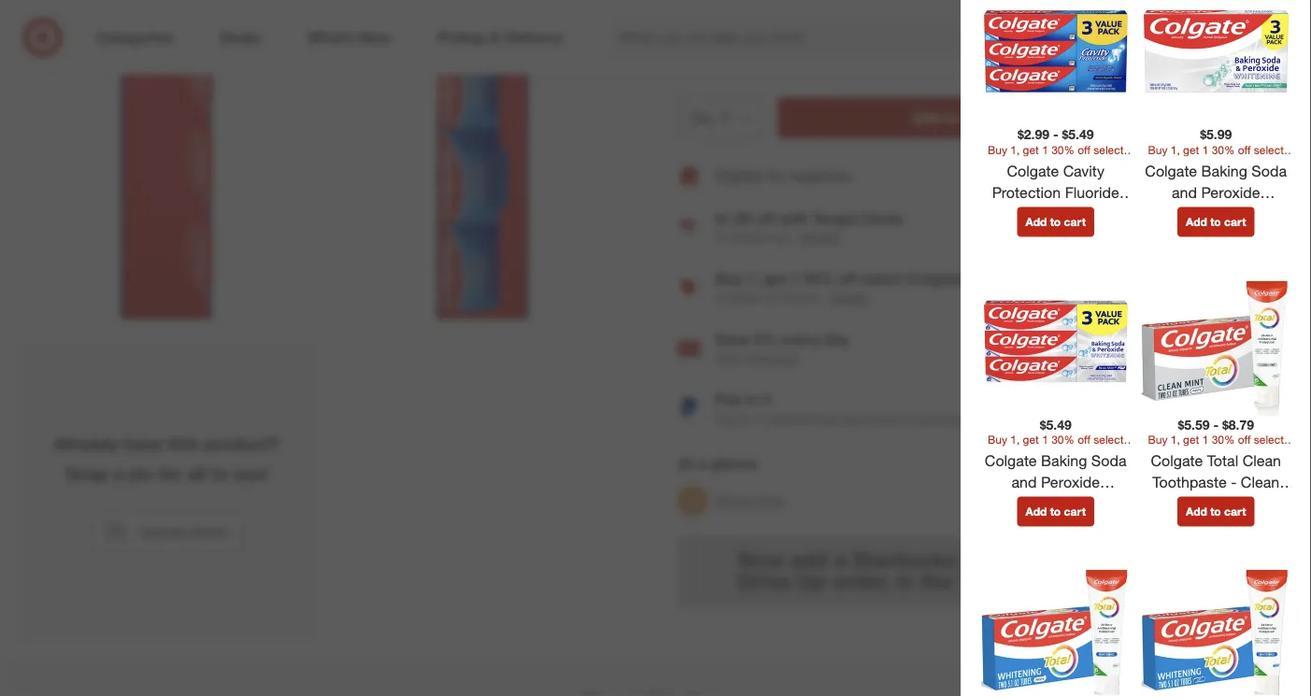 Task type: describe. For each thing, give the bounding box(es) containing it.
la
[[753, 26, 773, 44]]

colgate cavity protection fluoride toothpaste great regular flavor - 6oz/3pk image
[[981, 0, 1131, 126]]

colgate for colgate baking soda and peroxide whitening toothpaste - brisk mint - 6oz/3pk
[[985, 452, 1037, 470]]

2 link
[[1250, 17, 1291, 58]]

this
[[168, 433, 198, 455]]

pickup
[[845, 55, 889, 73]]

details inside buy 1, get 1 30% off select colgate oral care in-store or online ∙ details
[[829, 290, 869, 306]]

inside
[[893, 55, 933, 73]]

sunset
[[777, 26, 826, 44]]

2 horizontal spatial for
[[823, 55, 840, 73]]

1
[[790, 269, 799, 287]]

$2.99 - $5.49 link
[[981, 0, 1131, 203]]

add to cart button for $5.49
[[1017, 497, 1094, 527]]

circle
[[862, 209, 903, 228]]

0 vertical spatial store
[[963, 55, 996, 73]]

cart for $5.59 - $8.79
[[1224, 505, 1246, 519]]

off inside buy 1, get 1 30% off select colgate oral care in-store or online ∙ details
[[838, 269, 857, 287]]

up
[[713, 26, 731, 44]]

$1,500.00
[[1044, 411, 1101, 427]]

with
[[715, 351, 742, 367]]

select
[[861, 269, 904, 287]]

target
[[813, 209, 857, 228]]

eligible for registries
[[715, 167, 851, 185]]

off inside $1.50 off with target circle in-store only ∙ details
[[756, 209, 775, 228]]

cart for $2.99 - $5.49
[[1064, 215, 1086, 229]]

store inside $1.50 off with target circle in-store only ∙ details
[[731, 229, 761, 245]]

$2.99
[[1018, 126, 1050, 143]]

payments
[[840, 411, 898, 427]]

add to cart button for $2.99 - $5.49
[[1017, 207, 1094, 237]]

buy 1, get 1 30% off select colgate oral care in-store or online ∙ details
[[715, 269, 1030, 306]]

6oz/3pk
[[1075, 516, 1128, 534]]

colgate total clean toothpaste - clean mint - 5.1oz/2pk
[[1151, 452, 1281, 513]]

$1.50
[[715, 209, 752, 228]]

0 vertical spatial 2
[[1278, 19, 1283, 31]]

gluten free
[[715, 493, 784, 509]]

add down inside
[[912, 109, 940, 127]]

add to cart down the
[[912, 109, 992, 127]]

get
[[763, 269, 786, 287]]

add item
[[1241, 169, 1286, 183]]

save 5% every day with redcard
[[715, 330, 849, 367]]

add for $5.49
[[1026, 505, 1047, 519]]

cart for $5.99
[[1224, 215, 1246, 229]]

upload photo
[[138, 522, 229, 541]]

brisk
[[993, 516, 1027, 534]]

colgate total whitening toothpaste gel - mint - 5.1oz/2pk image
[[1141, 557, 1291, 696]]

$1.50 off with target circle in-store only ∙ details
[[715, 209, 903, 245]]

free
[[814, 411, 837, 427]]

care
[[999, 269, 1030, 287]]

only
[[764, 229, 789, 245]]

- right $2.99
[[1053, 126, 1058, 143]]

colgate total whitening toothpaste - mint - 5.1oz/2pk image
[[981, 557, 1131, 696]]

$5.99 link
[[1141, 0, 1291, 203]]

pick up at la sunset
[[678, 26, 826, 44]]

search button
[[1060, 17, 1105, 62]]

$5.99
[[1200, 126, 1232, 143]]

advertisement region
[[678, 537, 1295, 608]]

add to cart for $2.99 - $5.49
[[1026, 215, 1086, 229]]

What can we help you find? suggestions appear below search field
[[608, 17, 1073, 58]]

at
[[735, 26, 749, 44]]

add to cart button down the
[[777, 97, 1127, 138]]

cart for $5.49
[[1064, 505, 1086, 519]]

$30.00-
[[1000, 411, 1044, 427]]

colgate inside buy 1, get 1 30% off select colgate oral care in-store or online ∙ details
[[908, 269, 963, 287]]

gluten free button
[[678, 480, 784, 522]]

∙ inside buy 1, get 1 30% off select colgate oral care in-store or online ∙ details
[[821, 290, 825, 306]]

- left brisk
[[983, 516, 989, 534]]

add to cart for $5.59 - $8.79
[[1186, 505, 1246, 519]]

upload photo button
[[92, 511, 242, 552]]

with
[[779, 209, 809, 228]]

or
[[764, 290, 776, 306]]

pick
[[678, 26, 709, 44]]

free
[[758, 493, 784, 509]]

to down the
[[944, 109, 959, 127]]

cart left $2.99
[[963, 109, 992, 127]]

for inside already have this product? snap a pic for all to see!
[[159, 463, 182, 484]]

$2.99 - $5.49
[[1018, 126, 1094, 143]]

registries
[[790, 167, 851, 185]]

1 vertical spatial in
[[741, 411, 751, 427]]

gluten
[[715, 493, 754, 509]]

on
[[902, 411, 916, 427]]

toothpaste inside colgate baking soda and peroxide whitening toothpaste - brisk mint - 6oz/3pk
[[1054, 494, 1129, 513]]

colgate total clean toothpaste - clean mint - 5.1oz/2pk image
[[1141, 267, 1291, 416]]

colgate cavity protection fluoride toothpaste - great regular flavor, 6 of 7 image
[[332, 26, 633, 327]]

baking
[[1041, 452, 1087, 470]]

pic
[[128, 463, 154, 484]]

- left $8.79
[[1213, 416, 1219, 433]]

add for $5.99
[[1186, 215, 1207, 229]]

0 vertical spatial $5.49
[[1062, 126, 1094, 143]]

in- inside $1.50 off with target circle in-store only ∙ details
[[715, 229, 731, 245]]

∙ inside $1.50 off with target circle in-store only ∙ details
[[792, 229, 796, 245]]

product?
[[203, 433, 279, 455]]

- left 6oz/3pk
[[1065, 516, 1071, 534]]

whitening
[[983, 494, 1050, 513]]

add for $5.59 - $8.79
[[1186, 505, 1207, 519]]

of
[[985, 411, 996, 427]]

2 pay from the top
[[715, 411, 737, 427]]

add to cart for $5.99
[[1186, 215, 1246, 229]]

la sunset button
[[753, 25, 826, 46]]

pay in 4 pay in 4 interest-free payments on purchases of $30.00-$1,500.00
[[715, 389, 1101, 427]]

1 vertical spatial $5.49
[[1040, 416, 1072, 433]]

deals element
[[678, 198, 1295, 320]]

already have this product? snap a pic for all to see!
[[54, 433, 279, 484]]

photo
[[190, 522, 229, 541]]

peroxide
[[1041, 473, 1100, 491]]



Task type: vqa. For each thing, say whether or not it's contained in the screenshot.
see!
yes



Task type: locate. For each thing, give the bounding box(es) containing it.
mint
[[1161, 494, 1191, 513], [1031, 516, 1061, 534]]

redcard
[[745, 351, 797, 367]]

add inside button
[[1241, 169, 1262, 183]]

cart down "add item" button
[[1224, 215, 1246, 229]]

- left 5.1oz/2pk on the bottom right
[[1195, 494, 1201, 513]]

pay down with
[[715, 389, 741, 408]]

to for $5.49
[[1050, 505, 1061, 519]]

dialog containing colgate baking soda and peroxide whitening toothpaste - brisk mint - 6oz/3pk
[[961, 0, 1311, 696]]

colgate cavity protection fluoride toothpaste - great regular flavor, 3 of 7 image
[[16, 0, 317, 11]]

hours
[[781, 55, 818, 73]]

to for $2.99 - $5.49
[[1050, 215, 1061, 229]]

1 vertical spatial toothpaste
[[1054, 494, 1129, 513]]

1 vertical spatial 4
[[754, 411, 762, 427]]

total
[[1207, 452, 1238, 470]]

day
[[823, 330, 849, 348]]

0 vertical spatial in
[[745, 389, 758, 408]]

to for $5.99
[[1210, 215, 1221, 229]]

1 horizontal spatial 2
[[1278, 19, 1283, 31]]

30%
[[803, 269, 834, 287]]

∙ right only
[[792, 229, 796, 245]]

off
[[756, 209, 775, 228], [838, 269, 857, 287]]

1 horizontal spatial a
[[697, 454, 706, 473]]

add to cart button for $5.59 - $8.79
[[1178, 497, 1255, 527]]

add up the care
[[1026, 215, 1047, 229]]

dialog
[[961, 0, 1311, 696]]

upload
[[138, 522, 186, 541]]

clean
[[1243, 452, 1281, 470], [1241, 473, 1280, 491]]

search
[[1060, 30, 1105, 48]]

1 vertical spatial off
[[838, 269, 857, 287]]

to down "add item" button
[[1210, 215, 1221, 229]]

store inside buy 1, get 1 30% off select colgate oral care in-store or online ∙ details
[[731, 290, 761, 306]]

in- down the buy
[[715, 290, 731, 306]]

4
[[762, 389, 771, 408], [754, 411, 762, 427]]

0 vertical spatial details
[[800, 229, 839, 245]]

already
[[54, 433, 118, 455]]

cart down the '$2.99 - $5.49'
[[1064, 215, 1086, 229]]

toothpaste up 6oz/3pk
[[1054, 494, 1129, 513]]

colgate left oral
[[908, 269, 963, 287]]

colgate inside colgate baking soda and peroxide whitening toothpaste - brisk mint - 6oz/3pk
[[985, 452, 1037, 470]]

1,
[[747, 269, 759, 287]]

1 vertical spatial 2
[[768, 55, 777, 73]]

add to cart down "add item" button
[[1186, 215, 1246, 229]]

a right at
[[697, 454, 706, 473]]

$5.49 up baking
[[1040, 416, 1072, 433]]

add left "item"
[[1241, 169, 1262, 183]]

eligible
[[715, 167, 763, 185]]

5%
[[754, 330, 777, 348]]

1 vertical spatial store
[[731, 229, 761, 245]]

add item button
[[1216, 161, 1295, 191]]

and
[[1012, 473, 1037, 491]]

1 horizontal spatial ∙
[[821, 290, 825, 306]]

mint right brisk
[[1031, 516, 1061, 534]]

soda
[[1091, 452, 1127, 470]]

2 horizontal spatial colgate
[[1151, 452, 1203, 470]]

add to cart
[[912, 109, 992, 127], [1026, 215, 1086, 229], [1186, 215, 1246, 229], [1026, 505, 1086, 519], [1186, 505, 1246, 519]]

$5.49
[[1062, 126, 1094, 143], [1040, 416, 1072, 433]]

in- down $1.50
[[715, 229, 731, 245]]

interest-
[[765, 411, 814, 427]]

2 in- from the top
[[715, 290, 731, 306]]

details inside $1.50 off with target circle in-store only ∙ details
[[800, 229, 839, 245]]

for left all
[[159, 463, 182, 484]]

colgate baking soda and peroxide whitening toothpaste - frosty mint stripe - 6oz/3pk image
[[1141, 0, 1291, 126]]

buy
[[715, 269, 743, 287]]

0 horizontal spatial a
[[113, 463, 123, 484]]

∙ down "30%"
[[821, 290, 825, 306]]

in- inside buy 1, get 1 30% off select colgate oral care in-store or online ∙ details
[[715, 290, 731, 306]]

add down $5.99
[[1186, 215, 1207, 229]]

store down $1.50
[[731, 229, 761, 245]]

details
[[800, 229, 839, 245], [829, 290, 869, 306]]

add for $2.99 - $5.49
[[1026, 215, 1047, 229]]

details button down target at the right of page
[[800, 228, 839, 247]]

have
[[123, 433, 163, 455]]

5.1oz/2pk
[[1205, 494, 1271, 513]]

to inside already have this product? snap a pic for all to see!
[[212, 463, 229, 484]]

sponsored
[[1240, 609, 1295, 623]]

1 vertical spatial in-
[[715, 290, 731, 306]]

purchases
[[920, 411, 981, 427]]

add to cart button down peroxide
[[1017, 497, 1094, 527]]

add to cart button down "add item" button
[[1178, 207, 1255, 237]]

colgate for colgate total clean toothpaste - clean mint - 5.1oz/2pk
[[1151, 452, 1203, 470]]

0 vertical spatial toothpaste
[[1153, 473, 1227, 491]]

colgate up and
[[985, 452, 1037, 470]]

to
[[944, 109, 959, 127], [1050, 215, 1061, 229], [1210, 215, 1221, 229], [212, 463, 229, 484], [1050, 505, 1061, 519], [1210, 505, 1221, 519]]

details button
[[800, 228, 839, 247], [828, 288, 870, 309]]

$8.79
[[1222, 416, 1254, 433]]

add to cart button up the care
[[1017, 207, 1094, 237]]

4 left interest-
[[754, 411, 762, 427]]

2
[[1278, 19, 1283, 31], [768, 55, 777, 73]]

pay
[[715, 389, 741, 408], [715, 411, 737, 427]]

item
[[1265, 169, 1286, 183]]

add down total
[[1186, 505, 1207, 519]]

in
[[745, 389, 758, 408], [741, 411, 751, 427]]

$5.49 right $2.99
[[1062, 126, 1094, 143]]

oral
[[967, 269, 995, 287]]

colgate inside 'colgate total clean toothpaste - clean mint - 5.1oz/2pk'
[[1151, 452, 1203, 470]]

1 pay from the top
[[715, 389, 741, 408]]

add to cart up the care
[[1026, 215, 1086, 229]]

4 up interest-
[[762, 389, 771, 408]]

colgate
[[908, 269, 963, 287], [985, 452, 1037, 470], [1151, 452, 1203, 470]]

store
[[963, 55, 996, 73], [731, 229, 761, 245], [731, 290, 761, 306]]

0 vertical spatial for
[[823, 55, 840, 73]]

0 vertical spatial mint
[[1161, 494, 1191, 513]]

0 vertical spatial pay
[[715, 389, 741, 408]]

0 vertical spatial details button
[[800, 228, 839, 247]]

to for $5.59 - $8.79
[[1210, 505, 1221, 519]]

the
[[937, 55, 958, 73]]

at a glance
[[678, 454, 758, 473]]

online
[[780, 290, 817, 306]]

cart down total
[[1224, 505, 1246, 519]]

toothpaste
[[1153, 473, 1227, 491], [1054, 494, 1129, 513]]

1 vertical spatial ∙
[[821, 290, 825, 306]]

image gallery element
[[16, 0, 633, 643]]

store down 1,
[[731, 290, 761, 306]]

1 horizontal spatial colgate
[[985, 452, 1037, 470]]

save
[[715, 330, 750, 348]]

for right hours
[[823, 55, 840, 73]]

add to cart down peroxide
[[1026, 505, 1086, 519]]

∙
[[792, 229, 796, 245], [821, 290, 825, 306]]

glance
[[710, 454, 758, 473]]

a left pic at left
[[113, 463, 123, 484]]

colgate down $5.59
[[1151, 452, 1203, 470]]

clean right total
[[1243, 452, 1281, 470]]

within
[[725, 55, 764, 73]]

add down and
[[1026, 505, 1047, 519]]

mint left 5.1oz/2pk on the bottom right
[[1161, 494, 1191, 513]]

add to cart down total
[[1186, 505, 1246, 519]]

0 vertical spatial off
[[756, 209, 775, 228]]

pay up glance
[[715, 411, 737, 427]]

$5.59 - $8.79
[[1178, 416, 1254, 433]]

0 horizontal spatial ∙
[[792, 229, 796, 245]]

mint inside colgate baking soda and peroxide whitening toothpaste - brisk mint - 6oz/3pk
[[1031, 516, 1061, 534]]

details down target at the right of page
[[800, 229, 839, 245]]

- up 5.1oz/2pk on the bottom right
[[1231, 473, 1237, 491]]

add to cart button for $5.99
[[1178, 207, 1255, 237]]

toothpaste down total
[[1153, 473, 1227, 491]]

cart down peroxide
[[1064, 505, 1086, 519]]

1 vertical spatial details button
[[828, 288, 870, 309]]

0 horizontal spatial mint
[[1031, 516, 1061, 534]]

at
[[678, 454, 693, 473]]

to down total
[[1210, 505, 1221, 519]]

0 horizontal spatial colgate
[[908, 269, 963, 287]]

store right the
[[963, 55, 996, 73]]

1 in- from the top
[[715, 229, 731, 245]]

buy 1, get 1 30% off select colgate oral care link
[[715, 269, 1030, 287]]

every
[[781, 330, 819, 348]]

in left interest-
[[741, 411, 751, 427]]

in down redcard
[[745, 389, 758, 408]]

add to cart button down total
[[1178, 497, 1255, 527]]

to down peroxide
[[1050, 505, 1061, 519]]

for right eligible
[[768, 167, 785, 185]]

0 vertical spatial ∙
[[792, 229, 796, 245]]

ready within 2 hours for pickup inside the store
[[678, 55, 996, 73]]

-
[[1053, 126, 1058, 143], [1213, 416, 1219, 433], [1231, 473, 1237, 491], [1195, 494, 1201, 513], [983, 516, 989, 534], [1065, 516, 1071, 534]]

0 vertical spatial in-
[[715, 229, 731, 245]]

1 vertical spatial details
[[829, 290, 869, 306]]

mint inside 'colgate total clean toothpaste - clean mint - 5.1oz/2pk'
[[1161, 494, 1191, 513]]

add to cart for $5.49
[[1026, 505, 1086, 519]]

clean up 5.1oz/2pk on the bottom right
[[1241, 473, 1280, 491]]

1 vertical spatial pay
[[715, 411, 737, 427]]

off up only
[[756, 209, 775, 228]]

a inside already have this product? snap a pic for all to see!
[[113, 463, 123, 484]]

see!
[[234, 463, 268, 484]]

off right "30%"
[[838, 269, 857, 287]]

1 horizontal spatial toothpaste
[[1153, 473, 1227, 491]]

colgate baking soda and peroxide whitening toothpaste - brisk mint - 6oz/3pk image
[[981, 267, 1131, 416]]

0 horizontal spatial 2
[[768, 55, 777, 73]]

0 vertical spatial clean
[[1243, 452, 1281, 470]]

0 horizontal spatial for
[[159, 463, 182, 484]]

ready
[[678, 55, 721, 73]]

2 vertical spatial store
[[731, 290, 761, 306]]

toothpaste inside 'colgate total clean toothpaste - clean mint - 5.1oz/2pk'
[[1153, 473, 1227, 491]]

1 horizontal spatial off
[[838, 269, 857, 287]]

for
[[823, 55, 840, 73], [768, 167, 785, 185], [159, 463, 182, 484]]

2 vertical spatial for
[[159, 463, 182, 484]]

0 horizontal spatial off
[[756, 209, 775, 228]]

0 vertical spatial 4
[[762, 389, 771, 408]]

1 vertical spatial for
[[768, 167, 785, 185]]

1 horizontal spatial for
[[768, 167, 785, 185]]

to right all
[[212, 463, 229, 484]]

in-
[[715, 229, 731, 245], [715, 290, 731, 306]]

1 vertical spatial mint
[[1031, 516, 1061, 534]]

colgate cavity protection fluoride toothpaste - great regular flavor, 5 of 7 image
[[16, 26, 317, 327]]

snap
[[65, 463, 108, 484]]

add to cart button
[[777, 97, 1127, 138], [1017, 207, 1094, 237], [1178, 207, 1255, 237], [1017, 497, 1094, 527], [1178, 497, 1255, 527]]

details button down buy 1, get 1 30% off select colgate oral care link
[[828, 288, 870, 309]]

add
[[912, 109, 940, 127], [1241, 169, 1262, 183], [1026, 215, 1047, 229], [1186, 215, 1207, 229], [1026, 505, 1047, 519], [1186, 505, 1207, 519]]

colgate baking soda and peroxide whitening toothpaste - brisk mint - 6oz/3pk
[[983, 452, 1129, 534]]

all
[[187, 463, 207, 484]]

1 vertical spatial clean
[[1241, 473, 1280, 491]]

1 horizontal spatial mint
[[1161, 494, 1191, 513]]

details down buy 1, get 1 30% off select colgate oral care link
[[829, 290, 869, 306]]

0 horizontal spatial toothpaste
[[1054, 494, 1129, 513]]

$5.59
[[1178, 416, 1210, 433]]

to down the '$2.99 - $5.49'
[[1050, 215, 1061, 229]]



